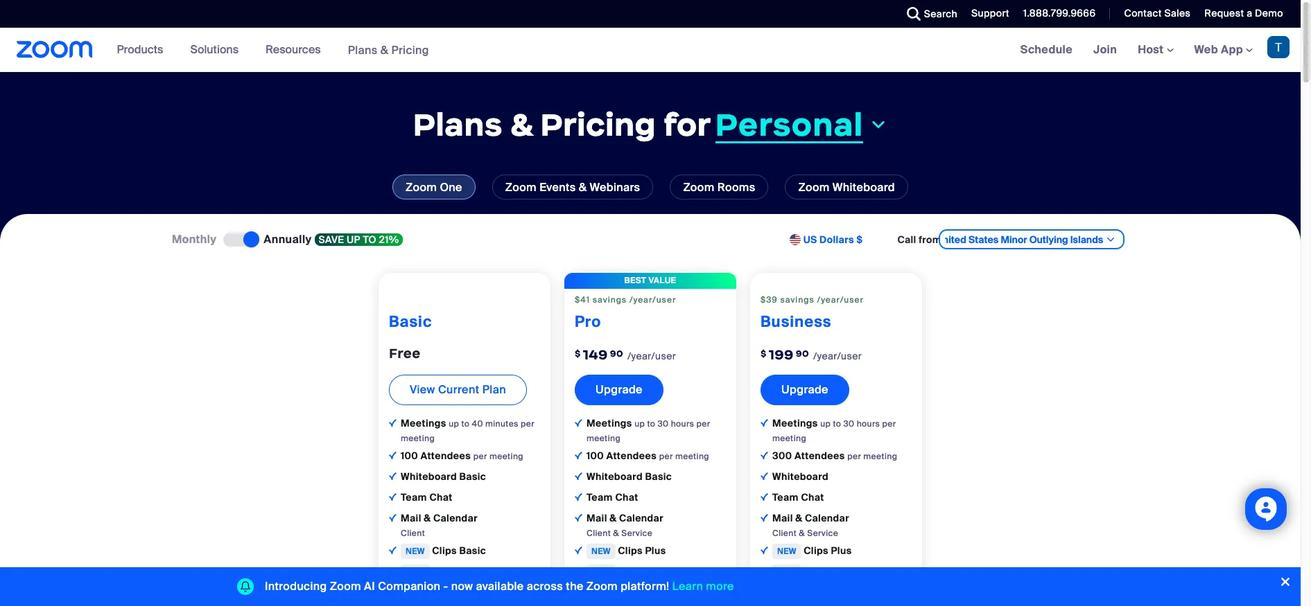 Task type: vqa. For each thing, say whether or not it's contained in the screenshot.
Chat
yes



Task type: describe. For each thing, give the bounding box(es) containing it.
2 clips from the left
[[618, 545, 643, 557]]

pricing for plans & pricing
[[391, 43, 429, 57]]

solutions
[[190, 42, 239, 57]]

zoom for zoom whiteboard
[[798, 180, 830, 195]]

up inside annually save up to 21%
[[347, 234, 360, 246]]

include image
[[761, 419, 768, 427]]

resources button
[[266, 28, 327, 72]]

$39
[[761, 295, 778, 306]]

webinars
[[590, 180, 640, 195]]

call
[[898, 234, 916, 246]]

team chat for upgrade
[[772, 492, 824, 504]]

down image
[[869, 117, 888, 133]]

meetings navigation
[[1010, 28, 1301, 73]]

contact
[[1124, 7, 1162, 19]]

mail & calendar client & service for whiteboard
[[772, 512, 849, 539]]

include image for clips basic
[[389, 419, 397, 427]]

learn more link
[[672, 580, 734, 594]]

per inside up to 40 minutes per meeting
[[521, 419, 535, 430]]

tabs of zoom services tab list
[[21, 175, 1280, 200]]

1 horizontal spatial companion
[[630, 587, 686, 599]]

rooms
[[718, 180, 755, 195]]

to for include image
[[833, 419, 841, 430]]

profile picture image
[[1268, 36, 1290, 58]]

whiteboard basic for clips basic
[[401, 471, 486, 483]]

21%
[[379, 234, 399, 246]]

zoom for zoom one
[[406, 180, 437, 195]]

events
[[540, 180, 576, 195]]

zoom events & webinars
[[505, 180, 640, 195]]

$ 149 90 /year/user
[[575, 347, 676, 363]]

2 client from the left
[[587, 528, 611, 539]]

zoom logo image
[[17, 41, 93, 58]]

whiteboard basic for clips plus
[[587, 471, 672, 483]]

call from
[[898, 234, 942, 246]]

main content containing personal
[[0, 28, 1301, 607]]

new inside new clips basic
[[406, 546, 425, 557]]

banner containing products
[[0, 28, 1301, 73]]

plus for whiteboard
[[831, 545, 852, 557]]

zoom for zoom events & webinars
[[505, 180, 537, 195]]

100 for clips plus
[[587, 450, 604, 462]]

zoom for zoom rooms
[[683, 180, 715, 195]]

90 for pro
[[610, 348, 623, 360]]

savings for business
[[780, 295, 815, 306]]

calendar for view current plan
[[433, 512, 478, 525]]

$199.90 per year per user element
[[761, 337, 912, 368]]

mail & calendar client
[[401, 512, 478, 539]]

minutes
[[485, 419, 519, 430]]

90 for business
[[796, 348, 809, 360]]

join
[[1094, 42, 1117, 57]]

2 calendar from the left
[[619, 512, 664, 525]]

new clips plus for whiteboard
[[777, 545, 852, 557]]

$ for business
[[761, 348, 767, 360]]

100 for clips basic
[[401, 450, 418, 462]]

schedule link
[[1010, 28, 1083, 72]]

new inside new ai companion
[[591, 588, 611, 599]]

web
[[1194, 42, 1218, 57]]

ai inside main content
[[618, 587, 628, 599]]

mail & calendar client & service for whiteboard basic
[[587, 512, 664, 539]]

service for whiteboard
[[807, 528, 838, 539]]

hours for 100 attendees
[[671, 419, 694, 430]]

plans & pricing for
[[413, 105, 711, 145]]

$39 savings /year/user business
[[761, 295, 864, 332]]

to for include icon associated with clips plus
[[647, 419, 656, 430]]

mail for upgrade
[[772, 512, 793, 525]]

dollars
[[820, 234, 854, 246]]

2 notes from the left
[[618, 566, 647, 578]]

business
[[761, 312, 832, 332]]

best value
[[624, 275, 676, 286]]

monthly
[[172, 232, 217, 247]]

service for whiteboard basic
[[622, 528, 653, 539]]

search
[[924, 8, 958, 20]]

available
[[476, 580, 524, 594]]

2 chat from the left
[[615, 492, 638, 504]]

join link
[[1083, 28, 1128, 72]]

30 for 100 attendees
[[658, 419, 669, 430]]

solutions button
[[190, 28, 245, 72]]

team for view current plan
[[401, 492, 427, 504]]

zoom rooms
[[683, 180, 755, 195]]

upgrade for 1st upgrade link from the left
[[596, 383, 643, 397]]

mail for view current plan
[[401, 512, 421, 525]]

for
[[664, 105, 711, 145]]

web app
[[1194, 42, 1243, 57]]

more
[[706, 580, 734, 594]]

client for view current plan
[[401, 528, 425, 539]]

pro
[[575, 312, 601, 332]]

plan
[[482, 383, 506, 397]]

$ for pro
[[575, 348, 581, 360]]

zoom right "introducing"
[[330, 580, 361, 594]]

sales
[[1165, 7, 1191, 19]]

$41
[[575, 295, 590, 306]]

us
[[803, 234, 817, 246]]

one
[[440, 180, 462, 195]]

contact sales
[[1124, 7, 1191, 19]]

a
[[1247, 7, 1253, 19]]

team for upgrade
[[772, 492, 799, 504]]

1.888.799.9666
[[1023, 7, 1096, 19]]

calendar for upgrade
[[805, 512, 849, 525]]

save
[[319, 234, 344, 246]]

demo
[[1255, 7, 1284, 19]]

Country/Region text field
[[944, 233, 1105, 247]]

300
[[772, 450, 792, 462]]

& inside product information navigation
[[380, 43, 389, 57]]

300 attendees per meeting
[[772, 450, 898, 462]]

199
[[769, 347, 794, 363]]

products
[[117, 42, 163, 57]]

plans for plans & pricing
[[348, 43, 378, 57]]

notes for upgrade
[[804, 566, 833, 578]]

across
[[527, 580, 563, 594]]

web app button
[[1194, 42, 1253, 57]]

show options image
[[1105, 235, 1116, 246]]

annually
[[264, 232, 312, 247]]

resources
[[266, 42, 321, 57]]

support
[[972, 7, 1009, 19]]

upgrade for second upgrade link from left
[[781, 383, 829, 397]]

app
[[1221, 42, 1243, 57]]

products button
[[117, 28, 169, 72]]

chat for upgrade
[[801, 492, 824, 504]]

savings for pro
[[593, 295, 627, 306]]



Task type: locate. For each thing, give the bounding box(es) containing it.
/year/user down the $41 savings /year/user pro
[[627, 350, 676, 363]]

3 chat from the left
[[801, 492, 824, 504]]

1 notes from the left
[[432, 566, 461, 578]]

learn
[[672, 580, 703, 594]]

40
[[472, 419, 483, 430]]

1 horizontal spatial plans
[[413, 105, 503, 145]]

2 horizontal spatial chat
[[801, 492, 824, 504]]

introducing zoom ai companion - now available across the zoom platform! learn more
[[265, 580, 734, 594]]

service
[[622, 528, 653, 539], [807, 528, 838, 539]]

3 team chat from the left
[[772, 492, 824, 504]]

clips
[[432, 545, 457, 557], [618, 545, 643, 557], [804, 545, 829, 557]]

2 horizontal spatial new notes
[[777, 566, 833, 578]]

plans for plans & pricing for
[[413, 105, 503, 145]]

/year/user inside the $41 savings /year/user pro
[[630, 295, 676, 306]]

ok image
[[761, 473, 768, 480], [389, 494, 397, 501], [575, 494, 582, 501], [761, 494, 768, 501], [389, 514, 397, 522], [575, 514, 582, 522], [761, 514, 768, 522], [575, 547, 582, 555], [761, 568, 768, 575]]

$ 199 90 /year/user
[[761, 347, 862, 363]]

0 horizontal spatial team
[[401, 492, 427, 504]]

0 horizontal spatial plans
[[348, 43, 378, 57]]

2 upgrade from the left
[[781, 383, 829, 397]]

meeting inside up to 40 minutes per meeting
[[401, 433, 435, 444]]

calendar
[[433, 512, 478, 525], [619, 512, 664, 525], [805, 512, 849, 525]]

mail inside 'mail & calendar client'
[[401, 512, 421, 525]]

team chat for view current plan
[[401, 492, 453, 504]]

view current plan
[[410, 383, 506, 397]]

2 100 from the left
[[587, 450, 604, 462]]

chat for view current plan
[[430, 492, 453, 504]]

upgrade down $ 199 90 /year/user at the bottom right
[[781, 383, 829, 397]]

plans & pricing link
[[348, 43, 429, 57], [348, 43, 429, 57]]

calendar inside 'mail & calendar client'
[[433, 512, 478, 525]]

zoom one
[[406, 180, 462, 195]]

whiteboard basic
[[401, 471, 486, 483], [587, 471, 672, 483]]

pricing
[[391, 43, 429, 57], [540, 105, 656, 145]]

team
[[401, 492, 427, 504], [587, 492, 613, 504], [772, 492, 799, 504]]

plans up one
[[413, 105, 503, 145]]

$ right the dollars
[[857, 234, 863, 246]]

90
[[610, 348, 623, 360], [796, 348, 809, 360]]

view
[[410, 383, 435, 397]]

1 horizontal spatial include image
[[575, 419, 582, 427]]

personal
[[715, 104, 864, 145]]

new notes for view current plan
[[406, 566, 461, 578]]

0 horizontal spatial savings
[[593, 295, 627, 306]]

$ inside $ 149 90 /year/user
[[575, 348, 581, 360]]

plans inside product information navigation
[[348, 43, 378, 57]]

to inside annually save up to 21%
[[363, 234, 376, 246]]

attendees
[[421, 450, 471, 462], [606, 450, 657, 462], [795, 450, 845, 462]]

zoom left rooms
[[683, 180, 715, 195]]

0 horizontal spatial up to 30 hours per meeting
[[587, 419, 710, 444]]

1 horizontal spatial up to 30 hours per meeting
[[772, 419, 896, 444]]

2 30 from the left
[[844, 419, 855, 430]]

$ inside dropdown button
[[857, 234, 863, 246]]

30
[[658, 419, 669, 430], [844, 419, 855, 430]]

0 horizontal spatial mail
[[401, 512, 421, 525]]

now
[[451, 580, 473, 594]]

1 horizontal spatial team chat
[[587, 492, 638, 504]]

1 horizontal spatial chat
[[615, 492, 638, 504]]

2 new notes from the left
[[591, 566, 647, 578]]

3 mail from the left
[[772, 512, 793, 525]]

2 upgrade link from the left
[[761, 375, 849, 406]]

1 new clips plus from the left
[[591, 545, 666, 557]]

1 horizontal spatial service
[[807, 528, 838, 539]]

up to 40 minutes per meeting
[[401, 419, 535, 444]]

companion
[[378, 580, 441, 594], [630, 587, 686, 599]]

zoom right the
[[586, 580, 618, 594]]

1 100 attendees per meeting from the left
[[401, 450, 524, 462]]

zoom
[[406, 180, 437, 195], [505, 180, 537, 195], [683, 180, 715, 195], [798, 180, 830, 195], [330, 580, 361, 594], [586, 580, 618, 594]]

1 whiteboard basic from the left
[[401, 471, 486, 483]]

1 90 from the left
[[610, 348, 623, 360]]

calendar up platform!
[[619, 512, 664, 525]]

/year/user inside $ 149 90 /year/user
[[627, 350, 676, 363]]

2 savings from the left
[[780, 295, 815, 306]]

0 horizontal spatial chat
[[430, 492, 453, 504]]

1 horizontal spatial hours
[[857, 419, 880, 430]]

$41 savings /year/user pro
[[575, 295, 676, 332]]

1 horizontal spatial mail & calendar client & service
[[772, 512, 849, 539]]

1 horizontal spatial new clips plus
[[777, 545, 852, 557]]

3 notes from the left
[[804, 566, 833, 578]]

2 team from the left
[[587, 492, 613, 504]]

new clips plus for whiteboard basic
[[591, 545, 666, 557]]

1 vertical spatial plans
[[413, 105, 503, 145]]

request a demo
[[1205, 7, 1284, 19]]

149
[[583, 347, 608, 363]]

1 horizontal spatial clips
[[618, 545, 643, 557]]

0 horizontal spatial ai
[[364, 580, 375, 594]]

0 vertical spatial pricing
[[391, 43, 429, 57]]

1 horizontal spatial meetings
[[587, 417, 635, 430]]

2 horizontal spatial mail
[[772, 512, 793, 525]]

savings inside the "$39 savings /year/user business"
[[780, 295, 815, 306]]

request
[[1205, 7, 1244, 19]]

0 horizontal spatial attendees
[[421, 450, 471, 462]]

/year/user
[[630, 295, 676, 306], [817, 295, 864, 306], [627, 350, 676, 363], [813, 350, 862, 363]]

3 attendees from the left
[[795, 450, 845, 462]]

3 client from the left
[[772, 528, 797, 539]]

calendar down 300 attendees per meeting
[[805, 512, 849, 525]]

1 vertical spatial pricing
[[540, 105, 656, 145]]

host
[[1138, 42, 1167, 57]]

1 team from the left
[[401, 492, 427, 504]]

1 horizontal spatial mail
[[587, 512, 607, 525]]

2 horizontal spatial $
[[857, 234, 863, 246]]

per
[[521, 419, 535, 430], [697, 419, 710, 430], [882, 419, 896, 430], [473, 451, 487, 462], [659, 451, 673, 462], [847, 451, 861, 462]]

1 horizontal spatial 100
[[587, 450, 604, 462]]

upgrade link down $ 199 90 /year/user at the bottom right
[[761, 375, 849, 406]]

0 horizontal spatial 30
[[658, 419, 669, 430]]

1 calendar from the left
[[433, 512, 478, 525]]

best
[[624, 275, 647, 286]]

100 attendees per meeting for plus
[[587, 450, 709, 462]]

1 horizontal spatial upgrade link
[[761, 375, 849, 406]]

new ai companion
[[591, 587, 689, 599]]

up
[[347, 234, 360, 246], [449, 419, 459, 430], [635, 419, 645, 430], [820, 419, 831, 430]]

0 horizontal spatial companion
[[378, 580, 441, 594]]

whiteboard inside tabs of zoom services tab list
[[833, 180, 895, 195]]

main content
[[0, 28, 1301, 607]]

0 horizontal spatial 90
[[610, 348, 623, 360]]

90 right 149
[[610, 348, 623, 360]]

0 vertical spatial plans
[[348, 43, 378, 57]]

1 plus from the left
[[645, 545, 666, 557]]

zoom up us
[[798, 180, 830, 195]]

3 meetings from the left
[[772, 417, 820, 430]]

1 30 from the left
[[658, 419, 669, 430]]

100 attendees per meeting
[[401, 450, 524, 462], [587, 450, 709, 462]]

1 horizontal spatial upgrade
[[781, 383, 829, 397]]

1 horizontal spatial calendar
[[619, 512, 664, 525]]

2 90 from the left
[[796, 348, 809, 360]]

0 horizontal spatial pricing
[[391, 43, 429, 57]]

up to 30 hours per meeting for 100 attendees
[[587, 419, 710, 444]]

2 plus from the left
[[831, 545, 852, 557]]

2 team chat from the left
[[587, 492, 638, 504]]

1 horizontal spatial whiteboard basic
[[587, 471, 672, 483]]

companion left more at right
[[630, 587, 686, 599]]

0 horizontal spatial $
[[575, 348, 581, 360]]

$149.90 per year per user element
[[575, 337, 726, 368]]

1 horizontal spatial savings
[[780, 295, 815, 306]]

2 horizontal spatial calendar
[[805, 512, 849, 525]]

30 for 300 attendees
[[844, 419, 855, 430]]

2 horizontal spatial team
[[772, 492, 799, 504]]

request a demo link
[[1194, 0, 1301, 28], [1205, 7, 1284, 19]]

1 chat from the left
[[430, 492, 453, 504]]

1 horizontal spatial plus
[[831, 545, 852, 557]]

attendees for view current plan
[[421, 450, 471, 462]]

plus for whiteboard basic
[[645, 545, 666, 557]]

2 new clips plus from the left
[[777, 545, 852, 557]]

2 include image from the left
[[575, 419, 582, 427]]

mail
[[401, 512, 421, 525], [587, 512, 607, 525], [772, 512, 793, 525]]

1 horizontal spatial ai
[[618, 587, 628, 599]]

2 attendees from the left
[[606, 450, 657, 462]]

plus
[[645, 545, 666, 557], [831, 545, 852, 557]]

up inside up to 40 minutes per meeting
[[449, 419, 459, 430]]

1 mail from the left
[[401, 512, 421, 525]]

current
[[438, 383, 479, 397]]

1 horizontal spatial $
[[761, 348, 767, 360]]

new
[[406, 546, 425, 557], [591, 546, 611, 557], [777, 546, 797, 557], [406, 567, 425, 578], [591, 567, 611, 578], [777, 567, 797, 578], [591, 588, 611, 599]]

1 horizontal spatial 100 attendees per meeting
[[587, 450, 709, 462]]

1 team chat from the left
[[401, 492, 453, 504]]

1 horizontal spatial 30
[[844, 419, 855, 430]]

$ inside $ 199 90 /year/user
[[761, 348, 767, 360]]

2 hours from the left
[[857, 419, 880, 430]]

2 horizontal spatial attendees
[[795, 450, 845, 462]]

0 horizontal spatial hours
[[671, 419, 694, 430]]

new clips plus
[[591, 545, 666, 557], [777, 545, 852, 557]]

0 horizontal spatial team chat
[[401, 492, 453, 504]]

value
[[649, 275, 676, 286]]

basic
[[389, 312, 432, 332], [459, 471, 486, 483], [645, 471, 672, 483], [459, 545, 486, 557]]

0 horizontal spatial 100 attendees per meeting
[[401, 450, 524, 462]]

0 horizontal spatial include image
[[389, 419, 397, 427]]

2 mail & calendar client & service from the left
[[772, 512, 849, 539]]

view current plan link
[[389, 375, 527, 406]]

to inside up to 40 minutes per meeting
[[461, 419, 470, 430]]

1 horizontal spatial 90
[[796, 348, 809, 360]]

product information navigation
[[107, 28, 440, 73]]

annually save up to 21%
[[264, 232, 399, 247]]

0 horizontal spatial notes
[[432, 566, 461, 578]]

zoom left one
[[406, 180, 437, 195]]

upgrade
[[596, 383, 643, 397], [781, 383, 829, 397]]

1 meetings from the left
[[401, 417, 449, 430]]

2 horizontal spatial notes
[[804, 566, 833, 578]]

include image for clips plus
[[575, 419, 582, 427]]

attendees for upgrade
[[795, 450, 845, 462]]

1 include image from the left
[[389, 419, 397, 427]]

to for clips basic's include icon
[[461, 419, 470, 430]]

1 horizontal spatial notes
[[618, 566, 647, 578]]

clips for view current plan
[[432, 545, 457, 557]]

90 right 199
[[796, 348, 809, 360]]

/year/user inside $ 199 90 /year/user
[[813, 350, 862, 363]]

1 up to 30 hours per meeting from the left
[[587, 419, 710, 444]]

from
[[919, 234, 942, 246]]

pricing for plans & pricing for
[[540, 105, 656, 145]]

/year/user up business
[[817, 295, 864, 306]]

$ left 149
[[575, 348, 581, 360]]

/year/user down the "$39 savings /year/user business"
[[813, 350, 862, 363]]

3 team from the left
[[772, 492, 799, 504]]

meetings for upgrade
[[772, 417, 820, 430]]

2 horizontal spatial client
[[772, 528, 797, 539]]

100
[[401, 450, 418, 462], [587, 450, 604, 462]]

/year/user down best value on the top
[[630, 295, 676, 306]]

meeting inside 300 attendees per meeting
[[864, 451, 898, 462]]

0 horizontal spatial service
[[622, 528, 653, 539]]

1 upgrade from the left
[[596, 383, 643, 397]]

free
[[389, 345, 421, 362]]

3 clips from the left
[[804, 545, 829, 557]]

3 new notes from the left
[[777, 566, 833, 578]]

0 horizontal spatial new notes
[[406, 566, 461, 578]]

new notes
[[406, 566, 461, 578], [591, 566, 647, 578], [777, 566, 833, 578]]

3 calendar from the left
[[805, 512, 849, 525]]

0 horizontal spatial client
[[401, 528, 425, 539]]

/year/user inside the "$39 savings /year/user business"
[[817, 295, 864, 306]]

meeting
[[401, 433, 435, 444], [587, 433, 621, 444], [772, 433, 806, 444], [490, 451, 524, 462], [675, 451, 709, 462], [864, 451, 898, 462]]

0 horizontal spatial calendar
[[433, 512, 478, 525]]

us dollars $
[[803, 234, 863, 246]]

2 horizontal spatial team chat
[[772, 492, 824, 504]]

2 100 attendees per meeting from the left
[[587, 450, 709, 462]]

savings
[[593, 295, 627, 306], [780, 295, 815, 306]]

meetings for view current plan
[[401, 417, 449, 430]]

savings right the $41
[[593, 295, 627, 306]]

90 inside $ 149 90 /year/user
[[610, 348, 623, 360]]

1 savings from the left
[[593, 295, 627, 306]]

include image
[[389, 419, 397, 427], [575, 419, 582, 427]]

$ left 199
[[761, 348, 767, 360]]

1 new notes from the left
[[406, 566, 461, 578]]

-
[[443, 580, 448, 594]]

0 horizontal spatial mail & calendar client & service
[[587, 512, 664, 539]]

2 up to 30 hours per meeting from the left
[[772, 419, 896, 444]]

1 mail & calendar client & service from the left
[[587, 512, 664, 539]]

notes for view current plan
[[432, 566, 461, 578]]

90 inside $ 199 90 /year/user
[[796, 348, 809, 360]]

search button
[[896, 0, 961, 28]]

1 horizontal spatial new notes
[[591, 566, 647, 578]]

1 upgrade link from the left
[[575, 375, 664, 406]]

personal button
[[715, 104, 888, 145]]

introducing
[[265, 580, 327, 594]]

2 meetings from the left
[[587, 417, 635, 430]]

the
[[566, 580, 584, 594]]

0 horizontal spatial upgrade link
[[575, 375, 664, 406]]

new clips basic
[[406, 545, 486, 557]]

up to 30 hours per meeting for 300 attendees
[[772, 419, 896, 444]]

0 horizontal spatial upgrade
[[596, 383, 643, 397]]

meetings
[[401, 417, 449, 430], [587, 417, 635, 430], [772, 417, 820, 430]]

1 hours from the left
[[671, 419, 694, 430]]

2 whiteboard basic from the left
[[587, 471, 672, 483]]

plans right resources dropdown button
[[348, 43, 378, 57]]

client
[[401, 528, 425, 539], [587, 528, 611, 539], [772, 528, 797, 539]]

ok image
[[389, 452, 397, 460], [575, 452, 582, 460], [761, 452, 768, 460], [389, 473, 397, 480], [575, 473, 582, 480], [389, 547, 397, 555], [761, 547, 768, 555], [389, 568, 397, 575], [575, 568, 582, 575], [575, 589, 582, 596]]

platform!
[[621, 580, 669, 594]]

per inside 300 attendees per meeting
[[847, 451, 861, 462]]

us dollars $ button
[[803, 233, 863, 247]]

1 horizontal spatial attendees
[[606, 450, 657, 462]]

schedule
[[1020, 42, 1073, 57]]

0 horizontal spatial whiteboard basic
[[401, 471, 486, 483]]

companion left "-"
[[378, 580, 441, 594]]

zoom whiteboard
[[798, 180, 895, 195]]

savings up business
[[780, 295, 815, 306]]

chat
[[430, 492, 453, 504], [615, 492, 638, 504], [801, 492, 824, 504]]

0 horizontal spatial meetings
[[401, 417, 449, 430]]

$
[[857, 234, 863, 246], [575, 348, 581, 360], [761, 348, 767, 360]]

zoom left events
[[505, 180, 537, 195]]

0 horizontal spatial new clips plus
[[591, 545, 666, 557]]

1 clips from the left
[[432, 545, 457, 557]]

100 attendees per meeting for basic
[[401, 450, 524, 462]]

calendar up new clips basic
[[433, 512, 478, 525]]

2 horizontal spatial meetings
[[772, 417, 820, 430]]

2 service from the left
[[807, 528, 838, 539]]

0 horizontal spatial clips
[[432, 545, 457, 557]]

1 service from the left
[[622, 528, 653, 539]]

1 100 from the left
[[401, 450, 418, 462]]

1 horizontal spatial client
[[587, 528, 611, 539]]

new notes for upgrade
[[777, 566, 833, 578]]

plans & pricing
[[348, 43, 429, 57]]

client for upgrade
[[772, 528, 797, 539]]

pricing inside product information navigation
[[391, 43, 429, 57]]

client inside 'mail & calendar client'
[[401, 528, 425, 539]]

1 horizontal spatial pricing
[[540, 105, 656, 145]]

host button
[[1138, 42, 1174, 57]]

upgrade down $ 149 90 /year/user
[[596, 383, 643, 397]]

1 horizontal spatial team
[[587, 492, 613, 504]]

0 horizontal spatial 100
[[401, 450, 418, 462]]

hours for 300 attendees
[[857, 419, 880, 430]]

upgrade link down $ 149 90 /year/user
[[575, 375, 664, 406]]

savings inside the $41 savings /year/user pro
[[593, 295, 627, 306]]

1 attendees from the left
[[421, 450, 471, 462]]

& inside 'mail & calendar client'
[[424, 512, 431, 525]]

1 client from the left
[[401, 528, 425, 539]]

0 horizontal spatial plus
[[645, 545, 666, 557]]

& inside tabs of zoom services tab list
[[579, 180, 587, 195]]

2 mail from the left
[[587, 512, 607, 525]]

banner
[[0, 28, 1301, 73]]

2 horizontal spatial clips
[[804, 545, 829, 557]]

clips for upgrade
[[804, 545, 829, 557]]



